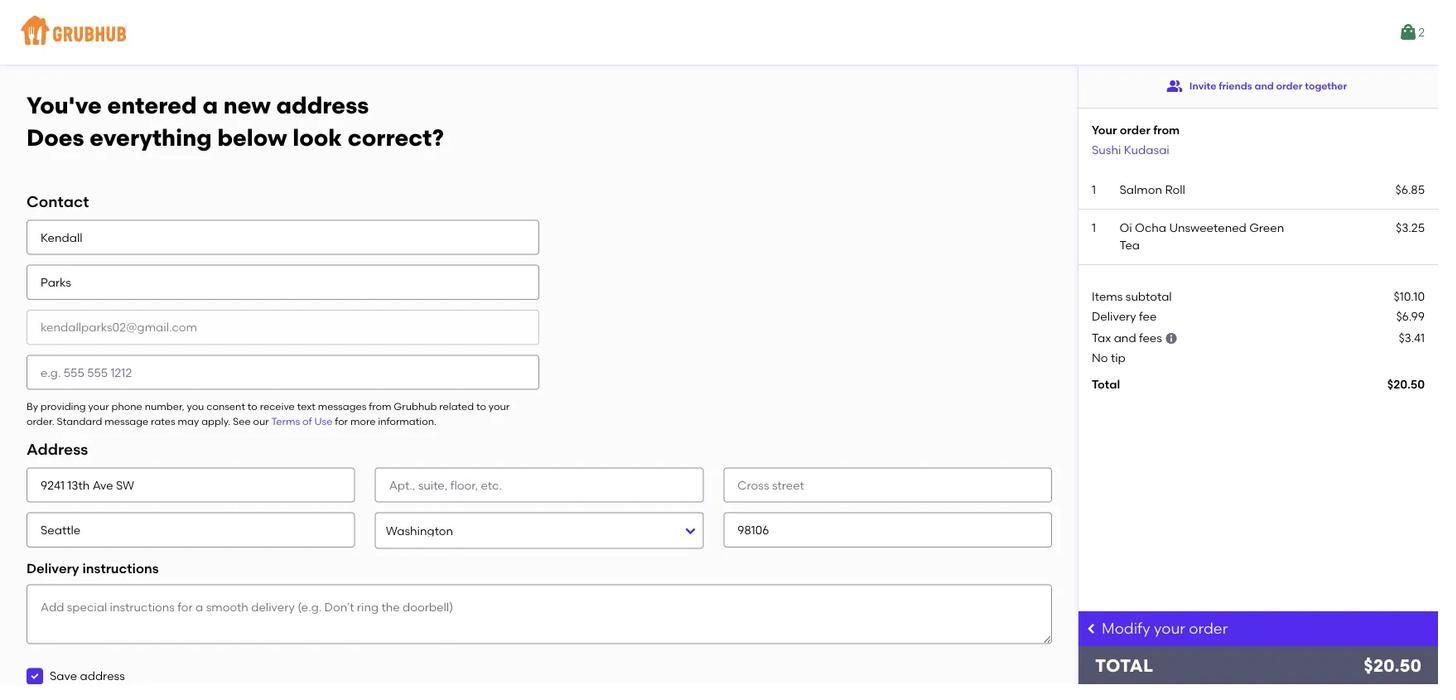 Task type: describe. For each thing, give the bounding box(es) containing it.
unsweetened
[[1169, 221, 1247, 235]]

1 for salmon roll
[[1092, 183, 1096, 197]]

Address 2 text field
[[375, 468, 704, 503]]

message
[[105, 415, 149, 427]]

City text field
[[27, 513, 355, 548]]

below
[[217, 124, 287, 151]]

no
[[1092, 351, 1108, 365]]

from inside your order from sushi kudasai
[[1154, 123, 1180, 137]]

1 for oi ocha unsweetened green tea
[[1092, 221, 1096, 235]]

0 vertical spatial svg image
[[1165, 332, 1178, 345]]

items
[[1092, 289, 1123, 304]]

1 horizontal spatial your
[[489, 401, 510, 413]]

invite friends and order together button
[[1167, 71, 1347, 101]]

Cross street text field
[[724, 468, 1052, 503]]

terms
[[271, 415, 300, 427]]

0 vertical spatial total
[[1092, 377, 1120, 391]]

$6.99
[[1397, 310, 1425, 324]]

salmon roll
[[1120, 183, 1186, 197]]

oi
[[1120, 221, 1133, 235]]

Email email field
[[27, 310, 539, 345]]

grubhub
[[394, 401, 437, 413]]

delivery for delivery instructions
[[27, 560, 79, 576]]

roll
[[1165, 183, 1186, 197]]

fees
[[1139, 331, 1162, 345]]

delivery for delivery fee
[[1092, 310, 1137, 324]]

First name text field
[[27, 220, 539, 255]]

address inside the you've entered a new address does everything below look correct?
[[276, 92, 369, 119]]

invite
[[1190, 80, 1217, 92]]

of
[[302, 415, 312, 427]]

0 vertical spatial $20.50
[[1388, 377, 1425, 391]]

instructions
[[82, 560, 159, 576]]

see
[[233, 415, 251, 427]]

Last name text field
[[27, 265, 539, 300]]

modify your order
[[1102, 620, 1228, 638]]

entered
[[107, 92, 197, 119]]

delivery instructions
[[27, 560, 159, 576]]

friends
[[1219, 80, 1253, 92]]

tea
[[1120, 238, 1140, 252]]

your order from sushi kudasai
[[1092, 123, 1180, 157]]

standard
[[57, 415, 102, 427]]

modify
[[1102, 620, 1151, 638]]

1 vertical spatial $20.50
[[1364, 655, 1422, 677]]

and inside button
[[1255, 80, 1274, 92]]

people icon image
[[1167, 78, 1183, 94]]

may
[[178, 415, 199, 427]]

terms of use for more information.
[[271, 415, 437, 427]]

more
[[350, 415, 376, 427]]

for
[[335, 415, 348, 427]]

save address
[[50, 669, 125, 683]]

everything
[[90, 124, 212, 151]]

$6.85
[[1396, 183, 1425, 197]]

1 vertical spatial address
[[80, 669, 125, 683]]

delivery fee
[[1092, 310, 1157, 324]]

your
[[1092, 123, 1117, 137]]

new
[[223, 92, 271, 119]]

related
[[439, 401, 474, 413]]



Task type: vqa. For each thing, say whether or not it's contained in the screenshot.
$14.09 Blueberry Pomegranate Vinaigrette
no



Task type: locate. For each thing, give the bounding box(es) containing it.
0 horizontal spatial and
[[1114, 331, 1137, 345]]

Delivery instructions text field
[[27, 584, 1052, 644]]

apply.
[[201, 415, 231, 427]]

rates
[[151, 415, 175, 427]]

contact
[[27, 192, 89, 210]]

text
[[297, 401, 316, 413]]

$3.25
[[1396, 221, 1425, 235]]

2 horizontal spatial your
[[1154, 620, 1186, 638]]

your
[[88, 401, 109, 413], [489, 401, 510, 413], [1154, 620, 1186, 638]]

green
[[1250, 221, 1285, 235]]

1 1 from the top
[[1092, 183, 1096, 197]]

0 horizontal spatial your
[[88, 401, 109, 413]]

oi ocha unsweetened green tea
[[1120, 221, 1285, 252]]

0 horizontal spatial to
[[248, 401, 257, 413]]

1 horizontal spatial address
[[276, 92, 369, 119]]

delivery left instructions
[[27, 560, 79, 576]]

no tip
[[1092, 351, 1126, 365]]

1 vertical spatial 1
[[1092, 221, 1096, 235]]

0 vertical spatial from
[[1154, 123, 1180, 137]]

main navigation navigation
[[0, 0, 1438, 65]]

1 to from the left
[[248, 401, 257, 413]]

delivery down items
[[1092, 310, 1137, 324]]

0 horizontal spatial address
[[80, 669, 125, 683]]

total down no tip
[[1092, 377, 1120, 391]]

receive
[[260, 401, 295, 413]]

from up kudasai
[[1154, 123, 1180, 137]]

providing
[[40, 401, 86, 413]]

0 vertical spatial and
[[1255, 80, 1274, 92]]

from
[[1154, 123, 1180, 137], [369, 401, 391, 413]]

terms of use link
[[271, 415, 333, 427]]

tax and fees
[[1092, 331, 1162, 345]]

2 button
[[1399, 17, 1425, 47]]

address up look
[[276, 92, 369, 119]]

together
[[1305, 80, 1347, 92]]

and down delivery fee
[[1114, 331, 1137, 345]]

$10.10
[[1394, 289, 1425, 304]]

phone
[[112, 401, 142, 413]]

Address 1 text field
[[27, 468, 355, 503]]

0 vertical spatial address
[[276, 92, 369, 119]]

you've entered a new address does everything below look correct?
[[27, 92, 444, 151]]

order inside button
[[1277, 80, 1303, 92]]

you've
[[27, 92, 102, 119]]

0 horizontal spatial delivery
[[27, 560, 79, 576]]

tax
[[1092, 331, 1111, 345]]

1 horizontal spatial and
[[1255, 80, 1274, 92]]

2 horizontal spatial order
[[1277, 80, 1303, 92]]

0 vertical spatial order
[[1277, 80, 1303, 92]]

1 vertical spatial svg image
[[1085, 622, 1099, 636]]

svg image
[[30, 671, 40, 681]]

address right save
[[80, 669, 125, 683]]

1 vertical spatial total
[[1095, 655, 1153, 677]]

0 horizontal spatial order
[[1120, 123, 1151, 137]]

to up our
[[248, 401, 257, 413]]

subtotal
[[1126, 289, 1172, 304]]

to
[[248, 401, 257, 413], [476, 401, 486, 413]]

use
[[314, 415, 333, 427]]

sushi kudasai link
[[1092, 143, 1170, 157]]

Zip text field
[[724, 513, 1052, 548]]

2 vertical spatial order
[[1189, 620, 1228, 638]]

$20.50
[[1388, 377, 1425, 391], [1364, 655, 1422, 677]]

2 to from the left
[[476, 401, 486, 413]]

address
[[27, 440, 88, 458]]

1 horizontal spatial order
[[1189, 620, 1228, 638]]

1 horizontal spatial delivery
[[1092, 310, 1137, 324]]

order.
[[27, 415, 54, 427]]

from inside by providing your phone number, you consent to receive text messages from grubhub related to your order. standard message rates may apply. see our
[[369, 401, 391, 413]]

0 horizontal spatial from
[[369, 401, 391, 413]]

invite friends and order together
[[1190, 80, 1347, 92]]

2
[[1419, 25, 1425, 39]]

address
[[276, 92, 369, 119], [80, 669, 125, 683]]

you
[[187, 401, 204, 413]]

svg image
[[1165, 332, 1178, 345], [1085, 622, 1099, 636]]

0 vertical spatial 1
[[1092, 183, 1096, 197]]

1 down the sushi
[[1092, 183, 1096, 197]]

a
[[202, 92, 218, 119]]

0 vertical spatial delivery
[[1092, 310, 1137, 324]]

your right modify
[[1154, 620, 1186, 638]]

total down modify
[[1095, 655, 1153, 677]]

by providing your phone number, you consent to receive text messages from grubhub related to your order. standard message rates may apply. see our
[[27, 401, 510, 427]]

fee
[[1139, 310, 1157, 324]]

1 horizontal spatial svg image
[[1165, 332, 1178, 345]]

your right related
[[489, 401, 510, 413]]

Phone telephone field
[[27, 355, 539, 390]]

1
[[1092, 183, 1096, 197], [1092, 221, 1096, 235]]

items subtotal
[[1092, 289, 1172, 304]]

ocha
[[1135, 221, 1167, 235]]

2 1 from the top
[[1092, 221, 1096, 235]]

and
[[1255, 80, 1274, 92], [1114, 331, 1137, 345]]

does
[[27, 124, 84, 151]]

delivery
[[1092, 310, 1137, 324], [27, 560, 79, 576]]

tip
[[1111, 351, 1126, 365]]

$3.41
[[1399, 331, 1425, 345]]

order left together at the top of the page
[[1277, 80, 1303, 92]]

svg image right fees
[[1165, 332, 1178, 345]]

1 vertical spatial delivery
[[27, 560, 79, 576]]

order inside your order from sushi kudasai
[[1120, 123, 1151, 137]]

by
[[27, 401, 38, 413]]

total
[[1092, 377, 1120, 391], [1095, 655, 1153, 677]]

kudasai
[[1124, 143, 1170, 157]]

number,
[[145, 401, 184, 413]]

messages
[[318, 401, 366, 413]]

information.
[[378, 415, 437, 427]]

1 vertical spatial and
[[1114, 331, 1137, 345]]

1 horizontal spatial to
[[476, 401, 486, 413]]

svg image left modify
[[1085, 622, 1099, 636]]

to right related
[[476, 401, 486, 413]]

correct?
[[348, 124, 444, 151]]

1 horizontal spatial from
[[1154, 123, 1180, 137]]

consent
[[207, 401, 245, 413]]

0 horizontal spatial svg image
[[1085, 622, 1099, 636]]

order up "sushi kudasai" 'link'
[[1120, 123, 1151, 137]]

order right modify
[[1189, 620, 1228, 638]]

and right 'friends'
[[1255, 80, 1274, 92]]

1 vertical spatial order
[[1120, 123, 1151, 137]]

our
[[253, 415, 269, 427]]

your up 'standard'
[[88, 401, 109, 413]]

order
[[1277, 80, 1303, 92], [1120, 123, 1151, 137], [1189, 620, 1228, 638]]

save
[[50, 669, 77, 683]]

1 left the oi at right
[[1092, 221, 1096, 235]]

look
[[293, 124, 342, 151]]

sushi
[[1092, 143, 1121, 157]]

1 vertical spatial from
[[369, 401, 391, 413]]

salmon
[[1120, 183, 1163, 197]]

from up more
[[369, 401, 391, 413]]



